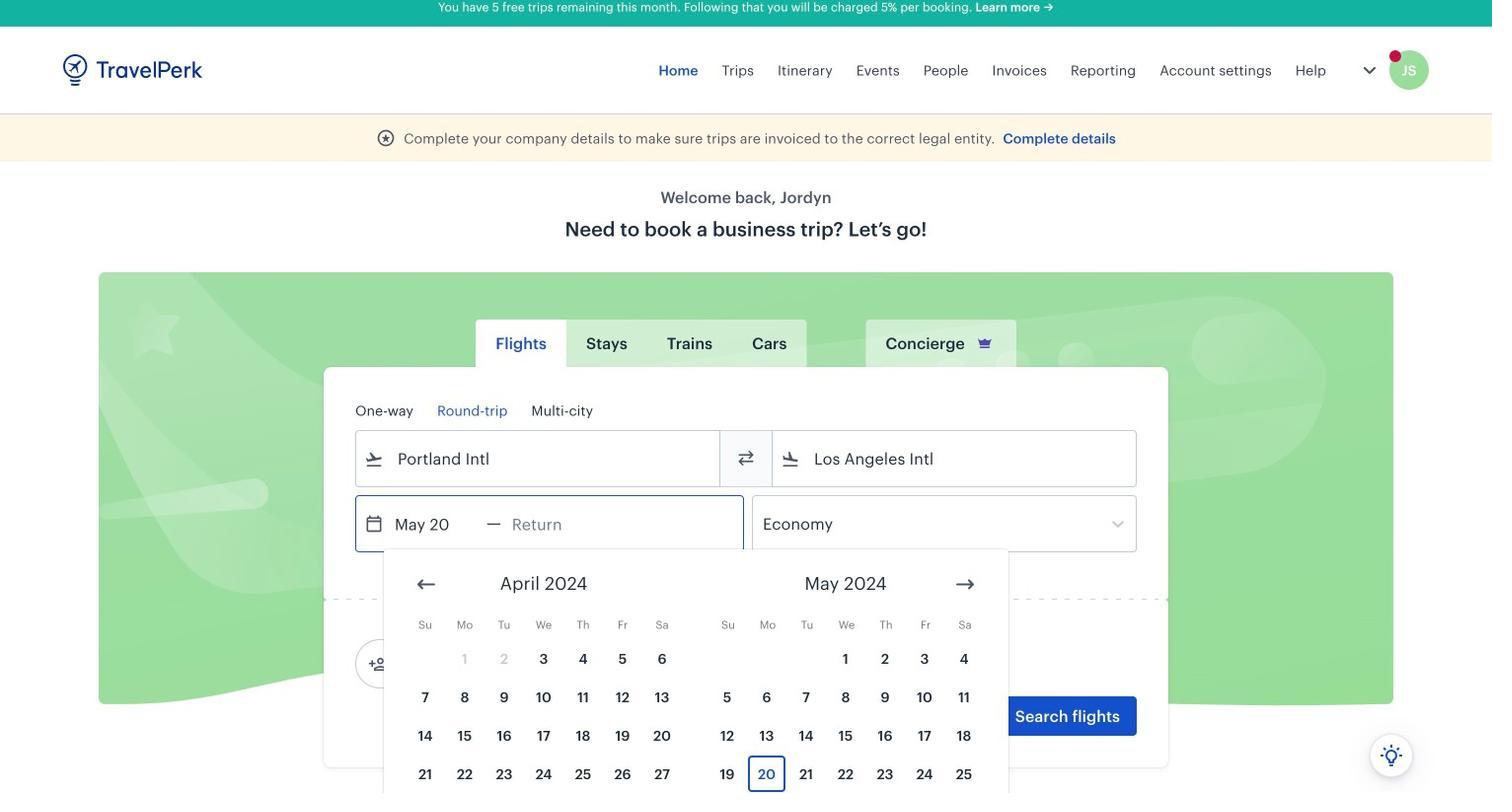 Task type: describe. For each thing, give the bounding box(es) containing it.
To search field
[[801, 443, 1111, 475]]

move backward to switch to the previous month. image
[[415, 573, 438, 597]]

Return text field
[[501, 497, 604, 552]]

calendar application
[[384, 550, 1493, 794]]

move forward to switch to the next month. image
[[954, 573, 977, 597]]



Task type: locate. For each thing, give the bounding box(es) containing it.
Depart text field
[[384, 497, 487, 552]]

From search field
[[384, 443, 694, 475]]

Add first traveler search field
[[388, 649, 593, 680]]



